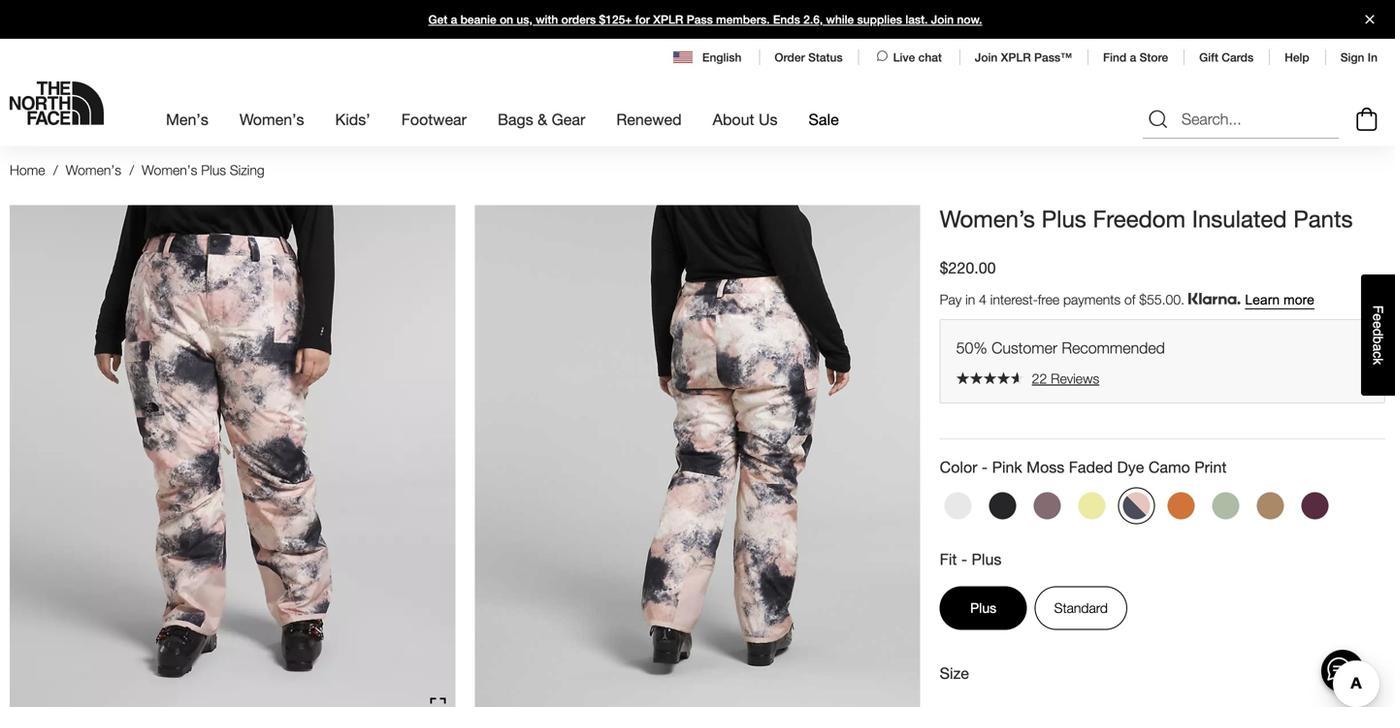 Task type: vqa. For each thing, say whether or not it's contained in the screenshot.
- for Fit
yes



Task type: locate. For each thing, give the bounding box(es) containing it.
bags & gear link
[[498, 93, 586, 146]]

get
[[429, 13, 448, 26]]

order status
[[775, 50, 843, 64]]

/ right "home"
[[53, 162, 58, 178]]

1 horizontal spatial women's link
[[240, 93, 304, 146]]

men's
[[166, 110, 209, 129]]

women's plus sizing link
[[142, 162, 265, 178]]

a right find at the right of page
[[1131, 50, 1137, 64]]

0 vertical spatial xplr
[[654, 13, 684, 26]]

color - pink moss faded dye camo print
[[940, 458, 1227, 477]]

join
[[932, 13, 954, 26], [976, 50, 998, 64]]

Pink Moss Faded Dye Camo Print radio
[[1119, 488, 1156, 525]]

print
[[1195, 458, 1227, 477]]

1 horizontal spatial -
[[982, 458, 988, 477]]

almond butter image
[[1258, 493, 1285, 520]]

22 reviews link
[[957, 371, 1370, 387]]

1 horizontal spatial women's
[[142, 162, 197, 178]]

about us
[[713, 110, 778, 129]]

2 horizontal spatial a
[[1371, 344, 1387, 352]]

more
[[1284, 293, 1315, 308]]

50% customer recommended
[[957, 339, 1166, 357]]

store
[[1140, 50, 1169, 64]]

women's right "home"
[[66, 162, 121, 178]]

join xplr pass™ link
[[976, 50, 1073, 64]]

dye
[[1118, 458, 1145, 477]]

a right get
[[451, 13, 458, 26]]

Gardenia White radio
[[940, 488, 977, 525]]

home / women's / women's plus sizing
[[10, 162, 265, 178]]

tnf black image
[[990, 493, 1017, 520]]

a
[[451, 13, 458, 26], [1131, 50, 1137, 64], [1371, 344, 1387, 352]]

fawn grey snake charmer print image
[[1035, 493, 1062, 520]]

plus down 'fit - plus'
[[971, 600, 997, 616]]

1 horizontal spatial join
[[976, 50, 998, 64]]

plus button
[[940, 587, 1028, 630]]

1 vertical spatial join
[[976, 50, 998, 64]]

cards
[[1222, 50, 1254, 64]]

4
[[980, 292, 987, 308]]

standard button
[[1035, 587, 1128, 630]]

find
[[1104, 50, 1127, 64]]

now.
[[958, 13, 983, 26]]

0 horizontal spatial join
[[932, 13, 954, 26]]

women's link right "home"
[[66, 162, 121, 178]]

list box
[[940, 704, 1386, 708]]

0 horizontal spatial women's
[[66, 162, 121, 178]]

kids' link
[[335, 93, 371, 146]]

in
[[1369, 50, 1379, 64]]

0 horizontal spatial xplr
[[654, 13, 684, 26]]

sizing
[[230, 162, 265, 178]]

a inside "link"
[[451, 13, 458, 26]]

women's link up sizing
[[240, 93, 304, 146]]

k
[[1371, 358, 1387, 365]]

$125+
[[600, 13, 632, 26]]

2 vertical spatial a
[[1371, 344, 1387, 352]]

reviews
[[1051, 371, 1100, 387]]

home
[[10, 162, 45, 178]]

- left pink on the bottom right of the page
[[982, 458, 988, 477]]

e up d
[[1371, 314, 1387, 321]]

live chat button
[[874, 49, 944, 66]]

chat
[[919, 50, 943, 64]]

xplr left "pass™" at top right
[[1001, 50, 1032, 64]]

- for color
[[982, 458, 988, 477]]

1 horizontal spatial a
[[1131, 50, 1137, 64]]

women's link
[[240, 93, 304, 146], [66, 162, 121, 178]]

2 e from the top
[[1371, 321, 1387, 329]]

2.6,
[[804, 13, 823, 26]]

join right last.
[[932, 13, 954, 26]]

bags
[[498, 110, 534, 129]]

0 vertical spatial -
[[982, 458, 988, 477]]

TNF Black radio
[[985, 488, 1022, 525]]

find a store
[[1104, 50, 1169, 64]]

0 horizontal spatial /
[[53, 162, 58, 178]]

a for find
[[1131, 50, 1137, 64]]

0 horizontal spatial women's link
[[66, 162, 121, 178]]

pants
[[1294, 205, 1354, 233]]

close image
[[1358, 15, 1383, 24]]

0 vertical spatial join
[[932, 13, 954, 26]]

xplr right for
[[654, 13, 684, 26]]

women's up sizing
[[240, 110, 304, 129]]

/ left women's plus sizing link
[[130, 162, 134, 178]]

0 horizontal spatial -
[[962, 550, 968, 569]]

- right fit
[[962, 550, 968, 569]]

Sun Sprite radio
[[1074, 488, 1111, 525]]

1 vertical spatial -
[[962, 550, 968, 569]]

get a beanie on us, with orders $125+ for xplr pass members. ends 2.6, while supplies last. join now. link
[[0, 0, 1396, 39]]

renewed
[[617, 110, 682, 129]]

women's down men's link
[[142, 162, 197, 178]]

e up b
[[1371, 321, 1387, 329]]

d
[[1371, 329, 1387, 337]]

- for fit
[[962, 550, 968, 569]]

22 reviews
[[1033, 371, 1100, 387]]

gardenia white image
[[945, 493, 972, 520]]

0 horizontal spatial a
[[451, 13, 458, 26]]

search all image
[[1147, 108, 1171, 131]]

about
[[713, 110, 755, 129]]

1 horizontal spatial /
[[130, 162, 134, 178]]

on
[[500, 13, 514, 26]]

join down now.
[[976, 50, 998, 64]]

e
[[1371, 314, 1387, 321], [1371, 321, 1387, 329]]

/
[[53, 162, 58, 178], [130, 162, 134, 178]]

plus
[[201, 162, 226, 178], [1042, 205, 1087, 233], [972, 550, 1002, 569], [971, 600, 997, 616]]

1 horizontal spatial xplr
[[1001, 50, 1032, 64]]

live chat
[[894, 50, 943, 64]]

men's link
[[166, 93, 209, 146]]

misty sage image
[[1213, 493, 1240, 520]]

1 vertical spatial a
[[1131, 50, 1137, 64]]

sign in button
[[1341, 50, 1379, 64]]

learn more
[[1246, 293, 1315, 308]]

Mandarin radio
[[1164, 488, 1201, 525]]

0 vertical spatial a
[[451, 13, 458, 26]]

1 vertical spatial women's link
[[66, 162, 121, 178]]

about us link
[[713, 93, 778, 146]]

a up k
[[1371, 344, 1387, 352]]

in
[[966, 292, 976, 308]]

of
[[1125, 292, 1136, 308]]

order
[[775, 50, 806, 64]]



Task type: describe. For each thing, give the bounding box(es) containing it.
sale link
[[809, 93, 839, 146]]

members.
[[717, 13, 770, 26]]

the north face home page image
[[10, 82, 104, 125]]

a for get
[[451, 13, 458, 26]]

1 vertical spatial xplr
[[1001, 50, 1032, 64]]

footwear link
[[402, 93, 467, 146]]

2 horizontal spatial women's
[[240, 110, 304, 129]]

get a beanie on us, with orders $125+ for xplr pass members. ends 2.6, while supplies last. join now.
[[429, 13, 983, 26]]

pass
[[687, 13, 713, 26]]

pay
[[940, 292, 962, 308]]

2 / from the left
[[130, 162, 134, 178]]

moss
[[1027, 458, 1065, 477]]

b
[[1371, 337, 1387, 344]]

xplr inside "link"
[[654, 13, 684, 26]]

english
[[703, 50, 742, 64]]

orders
[[562, 13, 596, 26]]

pink moss faded dye camo print image
[[1124, 493, 1151, 520]]

color
[[940, 458, 978, 477]]

freedom
[[1094, 205, 1186, 233]]

size
[[940, 664, 970, 683]]

interest-
[[991, 292, 1039, 308]]

pay in 4 interest-free payments of $55.00.
[[940, 292, 1189, 308]]

sun sprite image
[[1079, 493, 1106, 520]]

women's
[[940, 205, 1036, 233]]

f e e d b a c k
[[1371, 306, 1387, 365]]

us
[[759, 110, 778, 129]]

beanie
[[461, 13, 497, 26]]

renewed link
[[617, 93, 682, 146]]

camo
[[1149, 458, 1191, 477]]

$220.00
[[940, 259, 996, 277]]

color option group
[[940, 488, 1386, 532]]

footwear
[[402, 110, 467, 129]]

us,
[[517, 13, 533, 26]]

live
[[894, 50, 916, 64]]

mandarin image
[[1168, 493, 1196, 520]]

Search search field
[[1144, 100, 1340, 139]]

klarna image
[[1189, 293, 1242, 305]]

1 / from the left
[[53, 162, 58, 178]]

gear
[[552, 110, 586, 129]]

fit
[[940, 550, 958, 569]]

learn
[[1246, 293, 1281, 308]]

with
[[536, 13, 559, 26]]

sign
[[1341, 50, 1365, 64]]

learn more button
[[1246, 293, 1315, 308]]

fit - plus
[[940, 550, 1002, 569]]

plus left sizing
[[201, 162, 226, 178]]

gift
[[1200, 50, 1219, 64]]

&
[[538, 110, 548, 129]]

Misty Sage radio
[[1208, 488, 1245, 525]]

status
[[809, 50, 843, 64]]

c
[[1371, 352, 1387, 359]]

payments
[[1064, 292, 1121, 308]]

find a store link
[[1104, 50, 1169, 64]]

help
[[1286, 50, 1310, 64]]

join inside get a beanie on us, with orders $125+ for xplr pass members. ends 2.6, while supplies last. join now. "link"
[[932, 13, 954, 26]]

insulated
[[1193, 205, 1288, 233]]

50%
[[957, 339, 988, 357]]

Almond Butter radio
[[1253, 488, 1290, 525]]

standard
[[1055, 600, 1109, 616]]

$55.00.
[[1140, 292, 1185, 308]]

kids'
[[335, 110, 371, 129]]

plus right fit
[[972, 550, 1002, 569]]

recommended
[[1062, 339, 1166, 357]]

join xplr pass™
[[976, 50, 1073, 64]]

free
[[1039, 292, 1060, 308]]

pass™
[[1035, 50, 1073, 64]]

boysenberry image
[[1302, 493, 1330, 520]]

sale
[[809, 110, 839, 129]]

help link
[[1286, 50, 1310, 64]]

22
[[1033, 371, 1048, 387]]

Boysenberry radio
[[1298, 488, 1334, 525]]

plus left freedom
[[1042, 205, 1087, 233]]

customer
[[992, 339, 1058, 357]]

supplies
[[858, 13, 903, 26]]

ends
[[774, 13, 801, 26]]

pink
[[993, 458, 1023, 477]]

open full screen image
[[430, 699, 446, 708]]

faded
[[1070, 458, 1114, 477]]

a inside button
[[1371, 344, 1387, 352]]

1 e from the top
[[1371, 314, 1387, 321]]

home link
[[10, 162, 45, 178]]

order status link
[[775, 50, 843, 64]]

sign in
[[1341, 50, 1379, 64]]

f e e d b a c k button
[[1362, 275, 1396, 396]]

last.
[[906, 13, 929, 26]]

Fawn Grey Snake Charmer Print radio
[[1030, 488, 1067, 525]]

0 vertical spatial women's link
[[240, 93, 304, 146]]

view cart image
[[1352, 105, 1383, 134]]

plus inside button
[[971, 600, 997, 616]]

for
[[636, 13, 650, 26]]

while
[[827, 13, 854, 26]]



